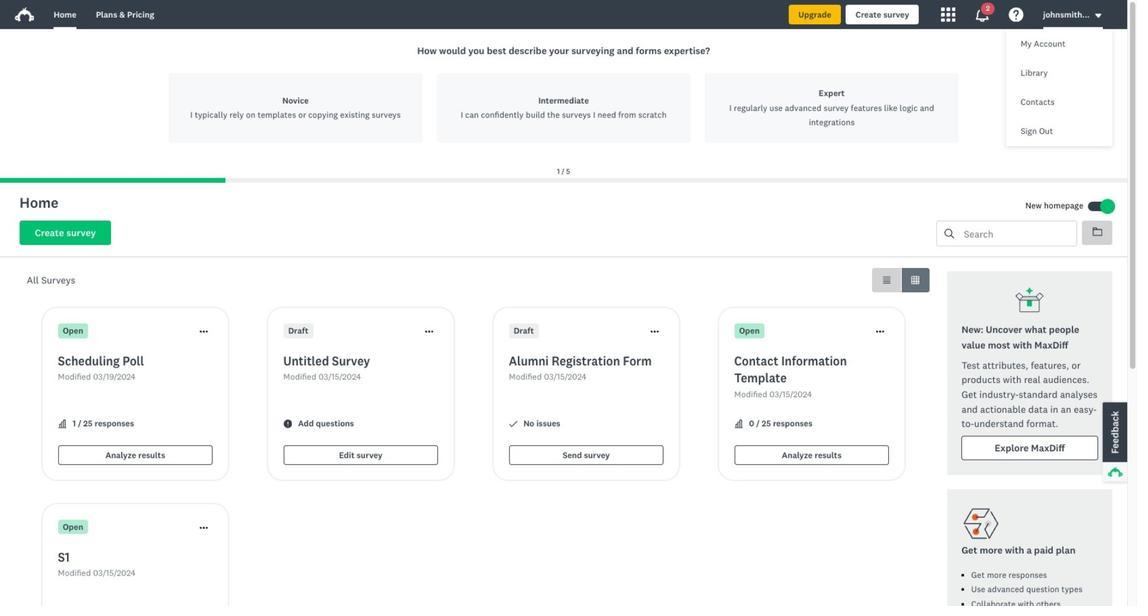 Task type: describe. For each thing, give the bounding box(es) containing it.
notification center icon image
[[975, 7, 990, 22]]

1 response count image from the left
[[58, 420, 66, 429]]

response based pricing icon image
[[962, 504, 1001, 543]]

warning image
[[283, 420, 292, 429]]

1 brand logo image from the top
[[15, 5, 34, 24]]

2 brand logo image from the top
[[15, 7, 34, 22]]

help icon image
[[1009, 7, 1024, 22]]

max diff icon image
[[1015, 286, 1045, 316]]



Task type: locate. For each thing, give the bounding box(es) containing it.
dropdown arrow icon image
[[1095, 11, 1103, 20], [1096, 13, 1102, 18]]

search image
[[945, 229, 954, 239]]

1 horizontal spatial response count image
[[734, 420, 743, 429]]

2 response count image from the left
[[58, 420, 66, 429]]

Search text field
[[954, 222, 1077, 246]]

response count image
[[734, 420, 743, 429], [58, 420, 66, 429]]

products icon image
[[941, 7, 956, 22], [941, 7, 956, 22]]

no issues image
[[509, 420, 517, 429]]

1 folders image from the top
[[1093, 227, 1102, 237]]

1 response count image from the left
[[734, 420, 743, 429]]

response count image
[[58, 420, 66, 429], [734, 420, 743, 429]]

dialog
[[0, 29, 1127, 183]]

0 horizontal spatial response count image
[[58, 420, 66, 429]]

0 horizontal spatial response count image
[[58, 420, 66, 429]]

brand logo image
[[15, 5, 34, 24], [15, 7, 34, 22]]

2 folders image from the top
[[1093, 228, 1102, 236]]

2 response count image from the left
[[734, 420, 743, 429]]

search image
[[945, 229, 954, 239]]

folders image
[[1093, 227, 1102, 237], [1093, 228, 1102, 236]]

group
[[872, 268, 930, 293]]

1 horizontal spatial response count image
[[734, 420, 743, 429]]



Task type: vqa. For each thing, say whether or not it's contained in the screenshot.
no issues IMAGE
yes



